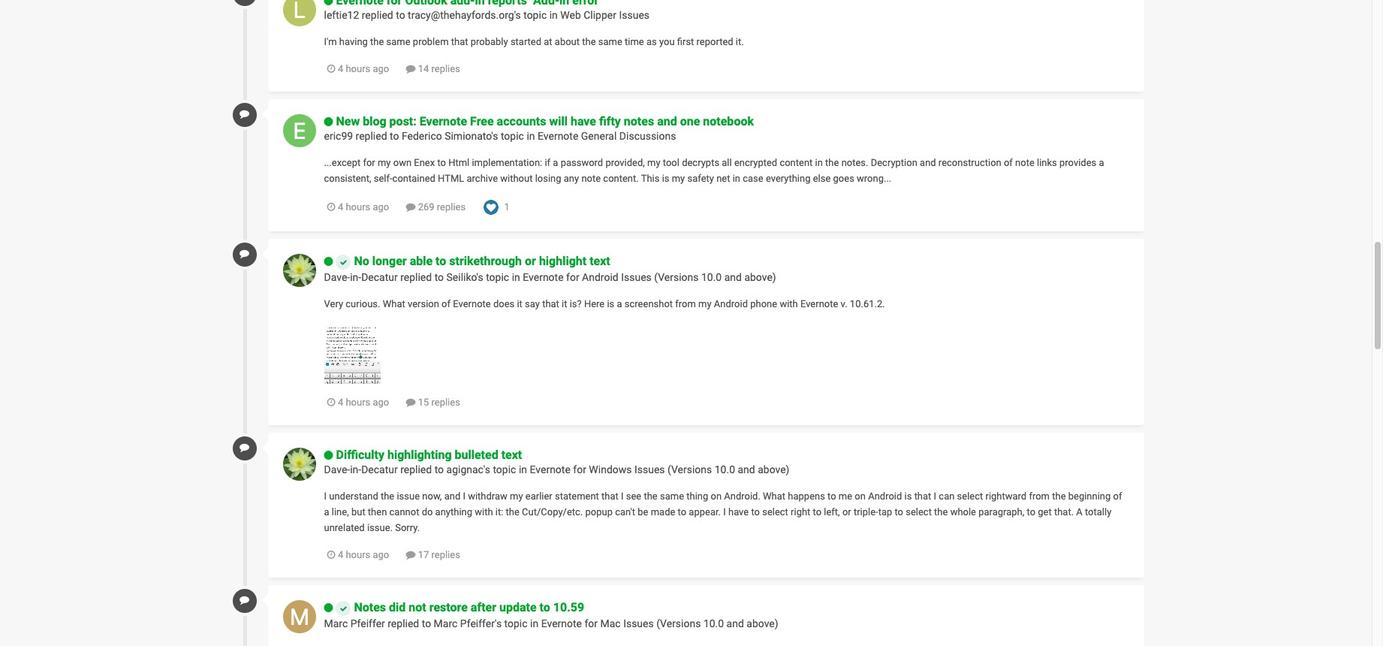 Task type: describe. For each thing, give the bounding box(es) containing it.
reconstruction
[[939, 157, 1002, 168]]

cut/copy/etc.
[[522, 506, 583, 518]]

dave- for dave-in-decatur replied to seiliko 's topic in evernote for android issues (versions 10.0 and above)
[[324, 271, 350, 283]]

to down not
[[422, 617, 431, 629]]

of inside ...except for my own enex to html implementation: if a password provided, my tool decrypts all encrypted content in the notes. decryption and reconstruction of note links provides a consistent, self-contained html archive without losing any note content. this is my safety net in case everything else goes wrong...
[[1004, 157, 1013, 168]]

4 for eric99 replied to federico simionato 's topic in evernote general discussions
[[338, 201, 343, 213]]

hours for dave-in-decatur replied to seiliko 's topic in evernote for android issues (versions 10.0 and above)
[[346, 397, 371, 408]]

comment image inside 14 replies link
[[406, 64, 416, 74]]

thing
[[687, 491, 709, 502]]

replies for tracy@thehayfords.org
[[432, 63, 460, 74]]

topic for evernote for android issues (versions 10.0 and above)
[[486, 271, 509, 283]]

0 vertical spatial with
[[780, 298, 798, 309]]

hours for eric99 replied to federico simionato 's topic in evernote general discussions
[[346, 201, 371, 213]]

17
[[418, 549, 429, 560]]

1 on from the left
[[711, 491, 722, 502]]

4 for dave-in-decatur replied to agignac 's topic in evernote for windows issues (versions 10.0 and above)
[[338, 549, 343, 560]]

very
[[324, 298, 343, 309]]

that down tracy@thehayfords.org at top
[[451, 36, 468, 47]]

1 marc pfeiffer link from the left
[[324, 617, 385, 629]]

the up that.
[[1053, 491, 1066, 502]]

notes did not restore after update to 10.59 link
[[336, 600, 585, 616]]

for for seiliko
[[566, 271, 580, 283]]

evernote left v.
[[801, 298, 839, 309]]

1 pfeiffer from the left
[[351, 617, 385, 629]]

everything
[[766, 173, 811, 184]]

14
[[418, 63, 429, 74]]

in down update on the bottom left of page
[[530, 617, 539, 629]]

seiliko link
[[447, 271, 477, 283]]

line,
[[332, 506, 349, 518]]

new blog post: evernote free accounts will have fifty notes and one notebook
[[336, 114, 754, 128]]

issues for windows
[[635, 464, 665, 476]]

1 horizontal spatial text
[[590, 254, 611, 268]]

evernote up federico simionato link
[[420, 114, 467, 128]]

4 hours ago link for dave-in-decatur replied to agignac 's topic in evernote for windows issues (versions 10.0 and above)
[[327, 549, 389, 560]]

2 marc pfeiffer link from the left
[[434, 617, 495, 629]]

14 replies link
[[406, 63, 460, 74]]

0 horizontal spatial text
[[502, 448, 522, 462]]

probably
[[471, 36, 508, 47]]

statement
[[555, 491, 599, 502]]

to down post:
[[390, 130, 399, 142]]

that up popup
[[602, 491, 619, 502]]

no longer able to strikethrough or highlight text link
[[336, 254, 611, 270]]

happens
[[788, 491, 826, 502]]

here
[[584, 298, 605, 309]]

i'm
[[324, 36, 337, 47]]

anything
[[435, 506, 473, 518]]

0 vertical spatial what
[[383, 298, 405, 309]]

1 it from the left
[[517, 298, 523, 309]]

the right see
[[644, 491, 658, 502]]

a right if
[[553, 157, 558, 168]]

marc pfeiffer replied to marc pfeiffer 's topic in evernote for mac issues (versions 10.0 and above)
[[324, 617, 779, 629]]

(versions for 10.59
[[657, 617, 701, 629]]

my down tool
[[672, 173, 685, 184]]

i up anything
[[463, 491, 466, 502]]

own
[[393, 157, 412, 168]]

10.0 for no longer able to strikethrough or highlight text
[[702, 271, 722, 283]]

0 horizontal spatial select
[[763, 506, 789, 518]]

in up earlier
[[519, 464, 527, 476]]

1 vertical spatial (versions
[[668, 464, 712, 476]]

to right the tap
[[895, 506, 904, 518]]

for for pfeiffer
[[585, 617, 598, 629]]

dave- for dave-in-decatur replied to agignac 's topic in evernote for windows issues (versions 10.0 and above)
[[324, 464, 350, 476]]

tool
[[663, 157, 680, 168]]

problem
[[413, 36, 449, 47]]

replied down "highlighting"
[[401, 464, 432, 476]]

and inside ...except for my own enex to html implementation: if a password provided, my tool decrypts all encrypted content in the notes. decryption and reconstruction of note links provides a consistent, self-contained html archive without losing any note content. this is my safety net in case everything else goes wrong...
[[920, 157, 937, 168]]

in down the accounts
[[527, 130, 535, 142]]

implementation:
[[472, 157, 543, 168]]

reported
[[697, 36, 734, 47]]

1 vertical spatial note
[[582, 173, 601, 184]]

a right here
[[617, 298, 622, 309]]

replied down able
[[401, 271, 432, 283]]

general
[[581, 130, 617, 142]]

replied down blog
[[356, 130, 387, 142]]

web clipper issues link
[[561, 9, 650, 21]]

this
[[641, 173, 660, 184]]

notebook
[[703, 114, 754, 128]]

first
[[677, 36, 694, 47]]

highlight
[[539, 254, 587, 268]]

a right "provides"
[[1099, 157, 1105, 168]]

replied up having
[[362, 9, 393, 21]]

14 replies
[[416, 63, 460, 74]]

(versions for text
[[655, 271, 699, 283]]

17 replies link
[[406, 549, 460, 560]]

dave-in-decatur replied to agignac 's topic in evernote for windows issues (versions 10.0 and above)
[[324, 464, 790, 476]]

to up marc pfeiffer replied to marc pfeiffer 's topic in evernote for mac issues (versions 10.0 and above)
[[540, 600, 551, 614]]

can
[[939, 491, 955, 502]]

difficulty highlighting bulleted text
[[336, 448, 522, 462]]

new blog post: evernote free accounts will have fifty notes and one notebook link
[[336, 114, 754, 128]]

tracy@thehayfords.org
[[408, 9, 514, 21]]

i left can
[[934, 491, 937, 502]]

evernote up earlier
[[530, 464, 571, 476]]

sorry.
[[395, 522, 420, 533]]

my up the self-
[[378, 157, 391, 168]]

1 vertical spatial is
[[607, 298, 615, 309]]

that left can
[[915, 491, 932, 502]]

encrypted
[[735, 157, 778, 168]]

triple-
[[854, 506, 879, 518]]

strikethrough
[[449, 254, 522, 268]]

content.
[[603, 173, 639, 184]]

federico
[[402, 130, 442, 142]]

but
[[352, 506, 366, 518]]

goes
[[834, 173, 855, 184]]

if
[[545, 157, 551, 168]]

able
[[410, 254, 433, 268]]

topic for evernote for mac issues (versions 10.0 and above)
[[505, 617, 528, 629]]

self-
[[374, 173, 393, 184]]

topic down the accounts
[[501, 130, 524, 142]]

decrypts
[[682, 157, 720, 168]]

evernote down "seiliko" 'link' on the left
[[453, 298, 491, 309]]

2 go to first unread post image from the top
[[324, 256, 333, 267]]

to down difficulty highlighting bulleted text
[[435, 464, 444, 476]]

restore
[[430, 600, 468, 614]]

to down android.
[[752, 506, 760, 518]]

free
[[470, 114, 494, 128]]

can't
[[615, 506, 636, 518]]

blog
[[363, 114, 387, 128]]

1 horizontal spatial same
[[599, 36, 623, 47]]

web
[[561, 9, 581, 21]]

after
[[471, 600, 497, 614]]

it.
[[736, 36, 744, 47]]

html
[[438, 173, 464, 184]]

hours for leftie12 replied to tracy@thehayfords.org 's topic in web clipper issues
[[346, 63, 371, 74]]

2 marc from the left
[[434, 617, 458, 629]]

to right 'made'
[[678, 506, 687, 518]]

for for agignac
[[573, 464, 587, 476]]

0 horizontal spatial same
[[387, 36, 411, 47]]

issue.
[[367, 522, 393, 533]]

the up then at left
[[381, 491, 395, 502]]

0 vertical spatial or
[[525, 254, 536, 268]]

no longer able to strikethrough or highlight text
[[351, 254, 611, 268]]

4 hours ago link for dave-in-decatur replied to seiliko 's topic in evernote for android issues (versions 10.0 and above)
[[327, 397, 389, 408]]

the right about
[[582, 36, 596, 47]]

agignac link
[[447, 464, 484, 476]]

evernote down '10.59'
[[541, 617, 582, 629]]

replied down did at the bottom left
[[388, 617, 419, 629]]

check image
[[340, 258, 347, 266]]

having
[[339, 36, 368, 47]]

tap
[[879, 506, 893, 518]]

very curious. what version of evernote does it say that it is? here is a screenshot from my android phone with evernote v. 10.61.2.
[[324, 298, 885, 309]]

no
[[354, 254, 369, 268]]

tracy@thehayfords.org link
[[408, 9, 514, 21]]

4 hours ago for leftie12 replied to tracy@thehayfords.org 's topic in web clipper issues
[[338, 63, 389, 74]]

eric99 link
[[324, 130, 353, 142]]

eric99
[[324, 130, 353, 142]]

net
[[717, 173, 731, 184]]

links
[[1037, 157, 1058, 168]]

discussions
[[620, 130, 676, 142]]

10.61.2.
[[850, 298, 885, 309]]

comment image inside 17 replies link
[[406, 550, 416, 559]]

decatur for dave-in-decatur replied to seiliko 's topic in evernote for android issues (versions 10.0 and above)
[[361, 271, 398, 283]]

eric99 image
[[283, 114, 316, 147]]

leftie12 image
[[283, 0, 316, 26]]

rightward
[[986, 491, 1027, 502]]

i left understand
[[324, 491, 327, 502]]

15 replies
[[416, 397, 460, 408]]

i right appear.
[[724, 506, 726, 518]]

mac
[[601, 617, 621, 629]]

to left me at right
[[828, 491, 837, 502]]

4 hours ago for dave-in-decatur replied to agignac 's topic in evernote for windows issues (versions 10.0 and above)
[[338, 549, 389, 560]]

ago for tracy@thehayfords.org
[[373, 63, 389, 74]]

clock o image
[[327, 397, 336, 407]]

android inside i understand the issue now, and i withdraw my earlier statement that i see the same thing on android. what happens to me on android is that i can select rightward from the beginning of a line, but then cannot do anything with it: the cut/copy/etc. popup can't be made to appear. i have to select right to left, or triple-tap to select the whole paragraph, to get that. a totally unrelated issue. sorry.
[[869, 491, 903, 502]]

made
[[651, 506, 676, 518]]

's up started on the left
[[514, 9, 521, 21]]

case
[[743, 173, 764, 184]]

evernote general discussions link
[[538, 130, 676, 142]]

have inside i understand the issue now, and i withdraw my earlier statement that i see the same thing on android. what happens to me on android is that i can select rightward from the beginning of a line, but then cannot do anything with it: the cut/copy/etc. popup can't be made to appear. i have to select right to left, or triple-tap to select the whole paragraph, to get that. a totally unrelated issue. sorry.
[[729, 506, 749, 518]]

dave in decatur image for dave-in-decatur replied to agignac 's topic in evernote for windows issues (versions 10.0 and above)
[[283, 448, 316, 481]]

evernote for mac issues (versions 10.0 and above) link
[[541, 617, 779, 629]]

the right having
[[370, 36, 384, 47]]

10.0 for notes did not restore after update to 10.59
[[704, 617, 724, 629]]

to left "seiliko" 'link' on the left
[[435, 271, 444, 283]]

post:
[[390, 114, 417, 128]]

update
[[500, 600, 537, 614]]

to left left,
[[813, 506, 822, 518]]

's down free
[[492, 130, 498, 142]]

2 pfeiffer from the left
[[460, 617, 495, 629]]

with inside i understand the issue now, and i withdraw my earlier statement that i see the same thing on android. what happens to me on android is that i can select rightward from the beginning of a line, but then cannot do anything with it: the cut/copy/etc. popup can't be made to appear. i have to select right to left, or triple-tap to select the whole paragraph, to get that. a totally unrelated issue. sorry.
[[475, 506, 493, 518]]

's for seiliko
[[477, 271, 484, 283]]

did
[[389, 600, 406, 614]]

earlier
[[526, 491, 553, 502]]



Task type: vqa. For each thing, say whether or not it's contained in the screenshot.
the rightmost 2
no



Task type: locate. For each thing, give the bounding box(es) containing it.
10.0
[[702, 271, 722, 283], [715, 464, 735, 476], [704, 617, 724, 629]]

for
[[363, 157, 375, 168], [566, 271, 580, 283], [573, 464, 587, 476], [585, 617, 598, 629]]

1 4 hours ago from the top
[[338, 63, 389, 74]]

replies for agignac
[[432, 549, 460, 560]]

pfeiffer
[[351, 617, 385, 629], [460, 617, 495, 629]]

2 horizontal spatial same
[[660, 491, 684, 502]]

pfeiffer down after
[[460, 617, 495, 629]]

2 4 from the top
[[338, 201, 343, 213]]

text right highlight at the left top of page
[[590, 254, 611, 268]]

dave-
[[324, 271, 350, 283], [324, 464, 350, 476]]

select left right
[[763, 506, 789, 518]]

ago for agignac
[[373, 549, 389, 560]]

replies for seiliko
[[432, 397, 460, 408]]

for down highlight at the left top of page
[[566, 271, 580, 283]]

1 horizontal spatial on
[[855, 491, 866, 502]]

issues right mac
[[624, 617, 654, 629]]

decatur
[[361, 271, 398, 283], [361, 464, 398, 476]]

1 go to first unread post image from the top
[[324, 0, 333, 6]]

replies right 14
[[432, 63, 460, 74]]

hours down consistent,
[[346, 201, 371, 213]]

0 horizontal spatial note
[[582, 173, 601, 184]]

cannot
[[390, 506, 420, 518]]

1 4 hours ago link from the top
[[327, 63, 389, 74]]

(versions right mac
[[657, 617, 701, 629]]

2 4 hours ago from the top
[[338, 201, 389, 213]]

4 ago from the top
[[373, 549, 389, 560]]

or up dave-in-decatur replied to seiliko 's topic in evernote for android issues (versions 10.0 and above)
[[525, 254, 536, 268]]

beginning
[[1069, 491, 1111, 502]]

4 hours ago link down unrelated
[[327, 549, 389, 560]]

android.
[[724, 491, 761, 502]]

hours right clock o image
[[346, 397, 371, 408]]

2 vertical spatial clock o image
[[327, 550, 336, 559]]

as
[[647, 36, 657, 47]]

what
[[383, 298, 405, 309], [763, 491, 786, 502]]

1 dave in decatur image from the top
[[283, 254, 316, 287]]

1 vertical spatial dave-in-decatur link
[[324, 464, 398, 476]]

above) for notes did not restore after update to 10.59
[[747, 617, 779, 629]]

replies right 269
[[437, 201, 466, 213]]

0 vertical spatial comment image
[[240, 109, 249, 119]]

1 vertical spatial decatur
[[361, 464, 398, 476]]

's down no longer able to strikethrough or highlight text
[[477, 271, 484, 283]]

to right 'leftie12'
[[396, 9, 405, 21]]

0 vertical spatial dave-
[[324, 271, 350, 283]]

marc
[[324, 617, 348, 629], [434, 617, 458, 629]]

like image
[[483, 198, 501, 216]]

dave in decatur image
[[283, 254, 316, 287], [283, 448, 316, 481]]

2 dave- from the top
[[324, 464, 350, 476]]

select
[[958, 491, 984, 502], [763, 506, 789, 518], [906, 506, 932, 518]]

html
[[449, 157, 470, 168]]

comment image inside 269 replies link
[[406, 202, 416, 212]]

1 decatur from the top
[[361, 271, 398, 283]]

1 horizontal spatial select
[[906, 506, 932, 518]]

of right beginning
[[1114, 491, 1123, 502]]

2 clock o image from the top
[[327, 202, 336, 212]]

it:
[[496, 506, 504, 518]]

in up else
[[816, 157, 823, 168]]

go to first unread post image for new
[[324, 117, 333, 127]]

0 horizontal spatial or
[[525, 254, 536, 268]]

pfeiffer down notes
[[351, 617, 385, 629]]

0 vertical spatial in-
[[350, 271, 361, 283]]

is
[[662, 173, 670, 184], [607, 298, 615, 309], [905, 491, 912, 502]]

's for agignac
[[484, 464, 491, 476]]

1 ago from the top
[[373, 63, 389, 74]]

1 horizontal spatial with
[[780, 298, 798, 309]]

1 vertical spatial android
[[714, 298, 748, 309]]

android left phone
[[714, 298, 748, 309]]

ago
[[373, 63, 389, 74], [373, 201, 389, 213], [373, 397, 389, 408], [373, 549, 389, 560]]

2 horizontal spatial select
[[958, 491, 984, 502]]

0 vertical spatial note
[[1016, 157, 1035, 168]]

1 horizontal spatial pfeiffer
[[460, 617, 495, 629]]

0 horizontal spatial marc pfeiffer link
[[324, 617, 385, 629]]

4 hours ago link for leftie12 replied to tracy@thehayfords.org 's topic in web clipper issues
[[327, 63, 389, 74]]

go to first unread post image up eric99 link at top
[[324, 117, 333, 127]]

above)
[[745, 271, 777, 283], [758, 464, 790, 476], [747, 617, 779, 629]]

ago for seiliko
[[373, 397, 389, 408]]

replies right 15
[[432, 397, 460, 408]]

with left it:
[[475, 506, 493, 518]]

in- down "no" at the top left of page
[[350, 271, 361, 283]]

issues for mac
[[624, 617, 654, 629]]

dave-in-decatur link for dave-in-decatur replied to seiliko 's topic in evernote for android issues (versions 10.0 and above)
[[324, 271, 398, 283]]

password
[[561, 157, 603, 168]]

3 ago from the top
[[373, 397, 389, 408]]

2 vertical spatial 10.0
[[704, 617, 724, 629]]

1 clock o image from the top
[[327, 64, 336, 74]]

to inside ...except for my own enex to html implementation: if a password provided, my tool decrypts all encrypted content in the notes. decryption and reconstruction of note links provides a consistent, self-contained html archive without losing any note content. this is my safety net in case everything else goes wrong...
[[438, 157, 446, 168]]

of
[[1004, 157, 1013, 168], [442, 298, 451, 309], [1114, 491, 1123, 502]]

curious.
[[346, 298, 381, 309]]

1 vertical spatial dave in decatur image
[[283, 448, 316, 481]]

with
[[780, 298, 798, 309], [475, 506, 493, 518]]

is inside ...except for my own enex to html implementation: if a password provided, my tool decrypts all encrypted content in the notes. decryption and reconstruction of note links provides a consistent, self-contained html archive without losing any note content. this is my safety net in case everything else goes wrong...
[[662, 173, 670, 184]]

3 hours from the top
[[346, 397, 371, 408]]

difficulty
[[336, 448, 385, 462]]

's for marc pfeiffer
[[495, 617, 502, 629]]

2 on from the left
[[855, 491, 866, 502]]

above) for no longer able to strikethrough or highlight text
[[745, 271, 777, 283]]

0 vertical spatial above)
[[745, 271, 777, 283]]

for left mac
[[585, 617, 598, 629]]

select up the "whole"
[[958, 491, 984, 502]]

2 vertical spatial android
[[869, 491, 903, 502]]

0 vertical spatial 10.0
[[702, 271, 722, 283]]

0 horizontal spatial on
[[711, 491, 722, 502]]

is inside i understand the issue now, and i withdraw my earlier statement that i see the same thing on android. what happens to me on android is that i can select rightward from the beginning of a line, but then cannot do anything with it: the cut/copy/etc. popup can't be made to appear. i have to select right to left, or triple-tap to select the whole paragraph, to get that. a totally unrelated issue. sorry.
[[905, 491, 912, 502]]

3 4 hours ago link from the top
[[327, 397, 389, 408]]

comment image inside 15 replies link
[[406, 397, 416, 407]]

comment image
[[406, 64, 416, 74], [240, 249, 249, 258], [406, 397, 416, 407], [240, 442, 249, 452], [406, 550, 416, 559], [240, 595, 249, 604]]

's down after
[[495, 617, 502, 629]]

clock o image
[[327, 64, 336, 74], [327, 202, 336, 212], [327, 550, 336, 559]]

0 vertical spatial go to first unread post image
[[324, 0, 333, 6]]

0 vertical spatial (versions
[[655, 271, 699, 283]]

0 vertical spatial decatur
[[361, 271, 398, 283]]

go to first unread post image
[[324, 0, 333, 6], [324, 602, 333, 613]]

4 hours ago link for eric99 replied to federico simionato 's topic in evernote general discussions
[[327, 201, 389, 213]]

0 vertical spatial clock o image
[[327, 64, 336, 74]]

leftie12
[[324, 9, 359, 21]]

clock o image for difficulty highlighting bulleted text
[[327, 550, 336, 559]]

go to first unread post image
[[324, 117, 333, 127], [324, 256, 333, 267], [324, 450, 333, 461]]

2 vertical spatial go to first unread post image
[[324, 450, 333, 461]]

4 hours ago
[[338, 63, 389, 74], [338, 201, 389, 213], [338, 397, 389, 408], [338, 549, 389, 560]]

comment image
[[240, 109, 249, 119], [406, 202, 416, 212]]

and inside i understand the issue now, and i withdraw my earlier statement that i see the same thing on android. what happens to me on android is that i can select rightward from the beginning of a line, but then cannot do anything with it: the cut/copy/etc. popup can't be made to appear. i have to select right to left, or triple-tap to select the whole paragraph, to get that. a totally unrelated issue. sorry.
[[444, 491, 461, 502]]

15 replies link
[[406, 397, 460, 408]]

topic for evernote for windows issues (versions 10.0 and above)
[[493, 464, 516, 476]]

totally
[[1086, 506, 1112, 518]]

1 horizontal spatial android
[[714, 298, 748, 309]]

ago left 15
[[373, 397, 389, 408]]

0 horizontal spatial from
[[676, 298, 696, 309]]

go to first unread post image for difficulty
[[324, 450, 333, 461]]

or inside i understand the issue now, and i withdraw my earlier statement that i see the same thing on android. what happens to me on android is that i can select rightward from the beginning of a line, but then cannot do anything with it: the cut/copy/etc. popup can't be made to appear. i have to select right to left, or triple-tap to select the whole paragraph, to get that. a totally unrelated issue. sorry.
[[843, 506, 852, 518]]

4 down unrelated
[[338, 549, 343, 560]]

version
[[408, 298, 439, 309]]

for inside ...except for my own enex to html implementation: if a password provided, my tool decrypts all encrypted content in the notes. decryption and reconstruction of note links provides a consistent, self-contained html archive without losing any note content. this is my safety net in case everything else goes wrong...
[[363, 157, 375, 168]]

replies for federico simionato
[[437, 201, 466, 213]]

dave in decatur image for dave-in-decatur replied to seiliko 's topic in evernote for android issues (versions 10.0 and above)
[[283, 254, 316, 287]]

1 horizontal spatial have
[[729, 506, 749, 518]]

0 horizontal spatial have
[[571, 114, 596, 128]]

marc pfeiffer link down the notes did not restore after update to 10.59 link
[[434, 617, 495, 629]]

in up 'does'
[[512, 271, 520, 283]]

4 hours ago for eric99 replied to federico simionato 's topic in evernote general discussions
[[338, 201, 389, 213]]

1 vertical spatial or
[[843, 506, 852, 518]]

2 vertical spatial is
[[905, 491, 912, 502]]

1 vertical spatial text
[[502, 448, 522, 462]]

leftie12 link
[[324, 9, 359, 21]]

clock o image down consistent,
[[327, 202, 336, 212]]

my up this
[[648, 157, 661, 168]]

4 for leftie12 replied to tracy@thehayfords.org 's topic in web clipper issues
[[338, 63, 343, 74]]

...except for my own enex to html implementation: if a password provided, my tool decrypts all encrypted content in the notes. decryption and reconstruction of note links provides a consistent, self-contained html archive without losing any note content. this is my safety net in case everything else goes wrong...
[[324, 157, 1105, 184]]

2 horizontal spatial android
[[869, 491, 903, 502]]

4 for dave-in-decatur replied to seiliko 's topic in evernote for android issues (versions 10.0 and above)
[[338, 397, 343, 408]]

now,
[[422, 491, 442, 502]]

1 horizontal spatial note
[[1016, 157, 1035, 168]]

from right screenshot
[[676, 298, 696, 309]]

and
[[657, 114, 677, 128], [920, 157, 937, 168], [725, 271, 742, 283], [738, 464, 756, 476], [444, 491, 461, 502], [727, 617, 744, 629]]

same up 'made'
[[660, 491, 684, 502]]

provided,
[[606, 157, 645, 168]]

ago left 14
[[373, 63, 389, 74]]

0 horizontal spatial it
[[517, 298, 523, 309]]

the right it:
[[506, 506, 520, 518]]

2 in- from the top
[[350, 464, 361, 476]]

4 4 hours ago from the top
[[338, 549, 389, 560]]

the inside ...except for my own enex to html implementation: if a password provided, my tool decrypts all encrypted content in the notes. decryption and reconstruction of note links provides a consistent, self-contained html archive without losing any note content. this is my safety net in case everything else goes wrong...
[[826, 157, 839, 168]]

it
[[517, 298, 523, 309], [562, 298, 568, 309]]

what inside i understand the issue now, and i withdraw my earlier statement that i see the same thing on android. what happens to me on android is that i can select rightward from the beginning of a line, but then cannot do anything with it: the cut/copy/etc. popup can't be made to appear. i have to select right to left, or triple-tap to select the whole paragraph, to get that. a totally unrelated issue. sorry.
[[763, 491, 786, 502]]

clock o image down i'm
[[327, 64, 336, 74]]

dave- down difficulty in the left of the page
[[324, 464, 350, 476]]

0 horizontal spatial pfeiffer
[[351, 617, 385, 629]]

be
[[638, 506, 649, 518]]

2 4 hours ago link from the top
[[327, 201, 389, 213]]

decatur down the longer
[[361, 271, 398, 283]]

my inside i understand the issue now, and i withdraw my earlier statement that i see the same thing on android. what happens to me on android is that i can select rightward from the beginning of a line, but then cannot do anything with it: the cut/copy/etc. popup can't be made to appear. i have to select right to left, or triple-tap to select the whole paragraph, to get that. a totally unrelated issue. sorry.
[[510, 491, 523, 502]]

2 vertical spatial of
[[1114, 491, 1123, 502]]

marc down check icon
[[324, 617, 348, 629]]

have down android.
[[729, 506, 749, 518]]

1 go to first unread post image from the top
[[324, 117, 333, 127]]

clipper
[[584, 9, 617, 21]]

0 vertical spatial from
[[676, 298, 696, 309]]

1 dave-in-decatur link from the top
[[324, 271, 398, 283]]

topic up the 'i'm having the same problem that probably started at about the same time as you first reported it.'
[[524, 9, 547, 21]]

decatur down difficulty in the left of the page
[[361, 464, 398, 476]]

the up else
[[826, 157, 839, 168]]

it left say
[[517, 298, 523, 309]]

0 horizontal spatial what
[[383, 298, 405, 309]]

10.59
[[554, 600, 585, 614]]

0 vertical spatial have
[[571, 114, 596, 128]]

in right net
[[733, 173, 741, 184]]

same left problem
[[387, 36, 411, 47]]

1 vertical spatial of
[[442, 298, 451, 309]]

hours for dave-in-decatur replied to agignac 's topic in evernote for windows issues (versions 10.0 and above)
[[346, 549, 371, 560]]

consistent,
[[324, 173, 372, 184]]

evernote for windows issues (versions 10.0 and above) link
[[530, 464, 790, 476]]

clock o image for new blog post: evernote free accounts will have fifty notes and one notebook
[[327, 202, 336, 212]]

2 horizontal spatial of
[[1114, 491, 1123, 502]]

1 vertical spatial comment image
[[406, 202, 416, 212]]

a inside i understand the issue now, and i withdraw my earlier statement that i see the same thing on android. what happens to me on android is that i can select rightward from the beginning of a line, but then cannot do anything with it: the cut/copy/etc. popup can't be made to appear. i have to select right to left, or triple-tap to select the whole paragraph, to get that. a totally unrelated issue. sorry.
[[324, 506, 329, 518]]

3 clock o image from the top
[[327, 550, 336, 559]]

you
[[660, 36, 675, 47]]

note
[[1016, 157, 1035, 168], [582, 173, 601, 184]]

v.
[[841, 298, 848, 309]]

agignac
[[447, 464, 484, 476]]

3 go to first unread post image from the top
[[324, 450, 333, 461]]

1 horizontal spatial is
[[662, 173, 670, 184]]

4 hours ago link down consistent,
[[327, 201, 389, 213]]

1 vertical spatial dave-
[[324, 464, 350, 476]]

0 horizontal spatial comment image
[[240, 109, 249, 119]]

decatur for dave-in-decatur replied to agignac 's topic in evernote for windows issues (versions 10.0 and above)
[[361, 464, 398, 476]]

issues for android
[[621, 271, 652, 283]]

same left time
[[599, 36, 623, 47]]

hours down unrelated
[[346, 549, 371, 560]]

4 hours ago down issue.
[[338, 549, 389, 560]]

0 horizontal spatial android
[[582, 271, 619, 283]]

what left version
[[383, 298, 405, 309]]

1 vertical spatial go to first unread post image
[[324, 602, 333, 613]]

2 dave-in-decatur link from the top
[[324, 464, 398, 476]]

0 vertical spatial android
[[582, 271, 619, 283]]

go to first unread post image left check icon
[[324, 602, 333, 613]]

1 vertical spatial from
[[1030, 491, 1050, 502]]

2 vertical spatial (versions
[[657, 617, 701, 629]]

dave-in-decatur link down "no" at the top left of page
[[324, 271, 398, 283]]

is right here
[[607, 298, 615, 309]]

in- for dave-in-decatur replied to agignac 's topic in evernote for windows issues (versions 10.0 and above)
[[350, 464, 361, 476]]

4 hours ago down having
[[338, 63, 389, 74]]

to right able
[[436, 254, 446, 268]]

in left web
[[550, 9, 558, 21]]

left,
[[824, 506, 840, 518]]

0 vertical spatial of
[[1004, 157, 1013, 168]]

evernote down will
[[538, 130, 579, 142]]

1 marc from the left
[[324, 617, 348, 629]]

dave-in-decatur replied to seiliko 's topic in evernote for android issues (versions 10.0 and above)
[[324, 271, 777, 283]]

issues up time
[[619, 9, 650, 21]]

go to first unread post image for leftie12
[[324, 0, 333, 6]]

of right reconstruction
[[1004, 157, 1013, 168]]

to left get
[[1027, 506, 1036, 518]]

4 hours from the top
[[346, 549, 371, 560]]

2 vertical spatial above)
[[747, 617, 779, 629]]

4 hours ago link
[[327, 63, 389, 74], [327, 201, 389, 213], [327, 397, 389, 408], [327, 549, 389, 560]]

content
[[780, 157, 813, 168]]

269 replies link
[[406, 201, 466, 213]]

topic up withdraw at the bottom
[[493, 464, 516, 476]]

4 hours ago for dave-in-decatur replied to seiliko 's topic in evernote for android issues (versions 10.0 and above)
[[338, 397, 389, 408]]

that right say
[[542, 298, 560, 309]]

topic down update on the bottom left of page
[[505, 617, 528, 629]]

2 hours from the top
[[346, 201, 371, 213]]

issues up see
[[635, 464, 665, 476]]

my right screenshot
[[699, 298, 712, 309]]

0 vertical spatial is
[[662, 173, 670, 184]]

notes did not restore after update to 10.59
[[351, 600, 585, 614]]

269
[[418, 201, 435, 213]]

federico simionato link
[[402, 130, 492, 142]]

3 4 hours ago from the top
[[338, 397, 389, 408]]

to
[[396, 9, 405, 21], [390, 130, 399, 142], [438, 157, 446, 168], [436, 254, 446, 268], [435, 271, 444, 283], [435, 464, 444, 476], [828, 491, 837, 502], [678, 506, 687, 518], [752, 506, 760, 518], [813, 506, 822, 518], [895, 506, 904, 518], [1027, 506, 1036, 518], [540, 600, 551, 614], [422, 617, 431, 629]]

android up very curious. what version of evernote does it say that it is? here is a screenshot from my android phone with evernote v. 10.61.2. on the top of the page
[[582, 271, 619, 283]]

evernote for android issues (versions 10.0 and above) link
[[523, 271, 777, 283]]

note left links
[[1016, 157, 1035, 168]]

1 vertical spatial above)
[[758, 464, 790, 476]]

comment image left 269
[[406, 202, 416, 212]]

0 horizontal spatial of
[[442, 298, 451, 309]]

does
[[494, 298, 515, 309]]

check image
[[340, 604, 347, 612]]

go to first unread post image left check image
[[324, 256, 333, 267]]

a left line,
[[324, 506, 329, 518]]

wrong...
[[857, 173, 892, 184]]

1 vertical spatial go to first unread post image
[[324, 256, 333, 267]]

3 4 from the top
[[338, 397, 343, 408]]

from inside i understand the issue now, and i withdraw my earlier statement that i see the same thing on android. what happens to me on android is that i can select rightward from the beginning of a line, but then cannot do anything with it: the cut/copy/etc. popup can't be made to appear. i have to select right to left, or triple-tap to select the whole paragraph, to get that. a totally unrelated issue. sorry.
[[1030, 491, 1050, 502]]

0 horizontal spatial is
[[607, 298, 615, 309]]

the down can
[[935, 506, 948, 518]]

i left see
[[621, 491, 624, 502]]

1 horizontal spatial marc pfeiffer link
[[434, 617, 495, 629]]

1 dave- from the top
[[324, 271, 350, 283]]

1 horizontal spatial from
[[1030, 491, 1050, 502]]

1 vertical spatial 10.0
[[715, 464, 735, 476]]

windows
[[589, 464, 632, 476]]

in- for dave-in-decatur replied to seiliko 's topic in evernote for android issues (versions 10.0 and above)
[[350, 271, 361, 283]]

longer
[[372, 254, 407, 268]]

1 in- from the top
[[350, 271, 361, 283]]

...except
[[324, 157, 361, 168]]

is?
[[570, 298, 582, 309]]

0 vertical spatial dave-in-decatur link
[[324, 271, 398, 283]]

a
[[1077, 506, 1083, 518]]

accounts
[[497, 114, 547, 128]]

1 4 from the top
[[338, 63, 343, 74]]

1 vertical spatial clock o image
[[327, 202, 336, 212]]

text right bulleted
[[502, 448, 522, 462]]

android up the tap
[[869, 491, 903, 502]]

1 horizontal spatial or
[[843, 506, 852, 518]]

4 4 hours ago link from the top
[[327, 549, 389, 560]]

of inside i understand the issue now, and i withdraw my earlier statement that i see the same thing on android. what happens to me on android is that i can select rightward from the beginning of a line, but then cannot do anything with it: the cut/copy/etc. popup can't be made to appear. i have to select right to left, or triple-tap to select the whole paragraph, to get that. a totally unrelated issue. sorry.
[[1114, 491, 1123, 502]]

2 it from the left
[[562, 298, 568, 309]]

0 vertical spatial text
[[590, 254, 611, 268]]

go to first unread post image left difficulty in the left of the page
[[324, 450, 333, 461]]

0 horizontal spatial with
[[475, 506, 493, 518]]

1 vertical spatial have
[[729, 506, 749, 518]]

to right enex
[[438, 157, 446, 168]]

1 vertical spatial in-
[[350, 464, 361, 476]]

hours down having
[[346, 63, 371, 74]]

4 right clock o image
[[338, 397, 343, 408]]

about
[[555, 36, 580, 47]]

clock o image down unrelated
[[327, 550, 336, 559]]

seiliko
[[447, 271, 477, 283]]

4 hours ago link down having
[[327, 63, 389, 74]]

269 replies
[[416, 201, 466, 213]]

dave-in-decatur link for dave-in-decatur replied to agignac 's topic in evernote for windows issues (versions 10.0 and above)
[[324, 464, 398, 476]]

will
[[550, 114, 568, 128]]

4 4 from the top
[[338, 549, 343, 560]]

me
[[839, 491, 853, 502]]

enex
[[414, 157, 435, 168]]

0 vertical spatial dave in decatur image
[[283, 254, 316, 287]]

2 horizontal spatial is
[[905, 491, 912, 502]]

1 horizontal spatial what
[[763, 491, 786, 502]]

evernote down highlight at the left top of page
[[523, 271, 564, 283]]

comment image left eric99 "image"
[[240, 109, 249, 119]]

android
[[582, 271, 619, 283], [714, 298, 748, 309], [869, 491, 903, 502]]

1 horizontal spatial it
[[562, 298, 568, 309]]

2 dave in decatur image from the top
[[283, 448, 316, 481]]

2 go to first unread post image from the top
[[324, 602, 333, 613]]

ago for federico simionato
[[373, 201, 389, 213]]

1
[[504, 201, 510, 212]]

simionato
[[445, 130, 492, 142]]

2 ago from the top
[[373, 201, 389, 213]]

1 horizontal spatial of
[[1004, 157, 1013, 168]]

1 horizontal spatial marc
[[434, 617, 458, 629]]

1 vertical spatial with
[[475, 506, 493, 518]]

same inside i understand the issue now, and i withdraw my earlier statement that i see the same thing on android. what happens to me on android is that i can select rightward from the beginning of a line, but then cannot do anything with it: the cut/copy/etc. popup can't be made to appear. i have to select right to left, or triple-tap to select the whole paragraph, to get that. a totally unrelated issue. sorry.
[[660, 491, 684, 502]]

marc pfeiffer image
[[283, 600, 316, 633]]

0 horizontal spatial marc
[[324, 617, 348, 629]]

withdraw
[[468, 491, 508, 502]]

highlighting
[[388, 448, 452, 462]]

0 vertical spatial go to first unread post image
[[324, 117, 333, 127]]

2 decatur from the top
[[361, 464, 398, 476]]

new
[[336, 114, 360, 128]]

say
[[525, 298, 540, 309]]

go to first unread post image for marc pfeiffer
[[324, 602, 333, 613]]

i'm having the same problem that probably started at about the same time as you first reported it.
[[324, 36, 744, 47]]

difficulty highlighting bulleted text link
[[336, 448, 522, 462]]

1 horizontal spatial comment image
[[406, 202, 416, 212]]

1 hours from the top
[[346, 63, 371, 74]]

in-
[[350, 271, 361, 283], [350, 464, 361, 476]]

1 vertical spatial what
[[763, 491, 786, 502]]

(versions
[[655, 271, 699, 283], [668, 464, 712, 476], [657, 617, 701, 629]]



